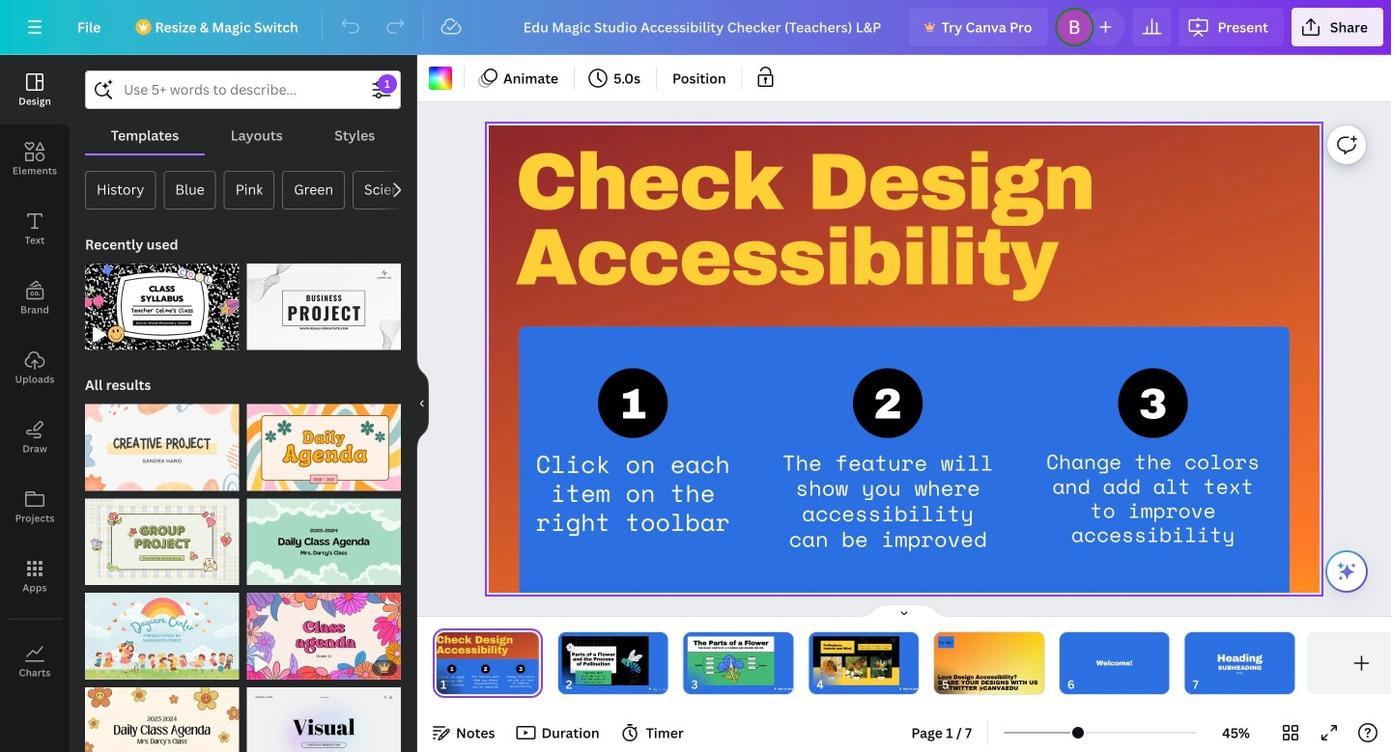 Task type: vqa. For each thing, say whether or not it's contained in the screenshot.
Zoom button at the right bottom
yes



Task type: describe. For each thing, give the bounding box(es) containing it.
Zoom button
[[1205, 718, 1268, 749]]

colorful scrapbook nostalgia class syllabus blank education presentation group
[[85, 252, 239, 351]]

Design title text field
[[508, 8, 902, 46]]

canva assistant image
[[1336, 561, 1359, 584]]

hide pages image
[[858, 604, 951, 619]]

side panel tab list
[[0, 55, 70, 697]]

colorful floral illustrative class agenda presentation group
[[247, 582, 401, 680]]

Use 5+ words to describe... search field
[[124, 72, 362, 108]]

grey minimalist business project presentation group
[[247, 252, 401, 351]]

hide image
[[417, 358, 429, 450]]



Task type: locate. For each thing, give the bounding box(es) containing it.
Page title text field
[[455, 676, 463, 695]]

orange and yellow retro flower power daily class agenda template group
[[85, 676, 239, 753]]

multicolor clouds daily class agenda template group
[[247, 487, 401, 586]]

colorful watercolor creative project presentation group
[[85, 393, 239, 491]]

gradient minimal portfolio proposal presentation group
[[247, 676, 401, 753]]

page 1 image
[[433, 633, 543, 695]]

no colour image
[[429, 67, 452, 90]]

green colorful cute aesthetic group project presentation group
[[85, 487, 239, 586]]

orange groovy retro daily agenda presentation group
[[247, 393, 401, 491]]

blue green colorful daycare center presentation group
[[85, 582, 239, 680]]

main menu bar
[[0, 0, 1392, 55]]



